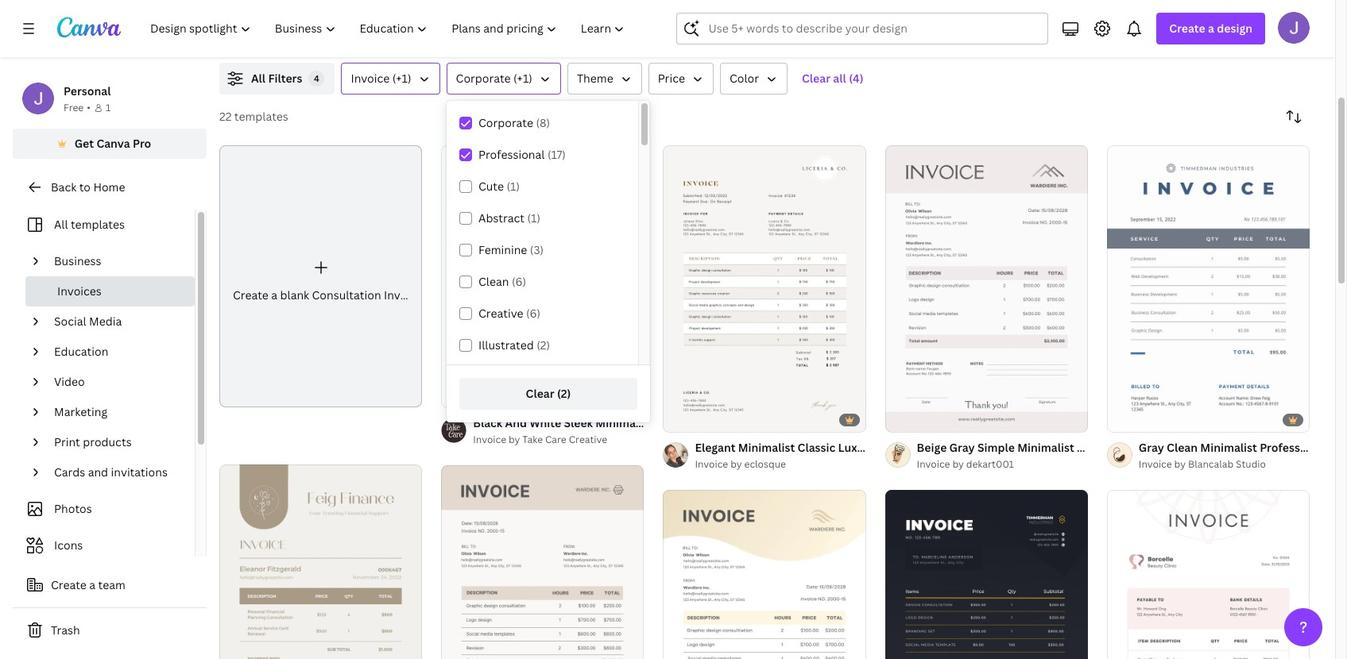 Task type: locate. For each thing, give the bounding box(es) containing it.
(1) for cute (1)
[[507, 179, 520, 194]]

cards and invitations
[[54, 465, 168, 480]]

1 vertical spatial creative
[[569, 433, 608, 447]]

marketing link
[[48, 398, 185, 428]]

clear
[[802, 71, 831, 86], [526, 386, 555, 402]]

0 horizontal spatial minimalist
[[739, 441, 795, 456]]

corporate for corporate (+1)
[[456, 71, 511, 86]]

4 filter options selected element
[[309, 71, 325, 87]]

invoice inside "invoice by take care creative" link
[[473, 433, 507, 447]]

by left take
[[509, 433, 520, 447]]

all left filters at top
[[251, 71, 266, 86]]

clean
[[479, 274, 509, 289]]

0 vertical spatial business
[[54, 254, 101, 269]]

0 horizontal spatial templates
[[71, 217, 125, 232]]

1 vertical spatial (1)
[[528, 211, 541, 226]]

0 horizontal spatial a
[[89, 578, 96, 593]]

a left blank
[[271, 288, 278, 303]]

business link
[[48, 246, 185, 277]]

by inside "invoice by take care creative" link
[[509, 433, 520, 447]]

0 horizontal spatial (1)
[[507, 179, 520, 194]]

None search field
[[677, 13, 1049, 45]]

elegant minimalist classic luxury business invoice template image
[[663, 146, 866, 432]]

0 horizontal spatial create
[[51, 578, 87, 593]]

1 consulting invoice templates image from the left
[[971, 0, 1310, 44]]

create a design button
[[1157, 13, 1266, 45]]

1 horizontal spatial create
[[233, 288, 269, 303]]

0 horizontal spatial consultation
[[312, 288, 381, 303]]

invoice by dekart001 link
[[917, 457, 1088, 473]]

photos link
[[22, 495, 185, 525]]

1 vertical spatial business
[[878, 441, 926, 456]]

clear (2) button
[[460, 378, 638, 410]]

and
[[88, 465, 108, 480]]

by down gray
[[953, 458, 964, 472]]

consultation inside beige gray simple minimalist consultation invoice invoice by dekart001
[[1077, 441, 1148, 456]]

beige gray simple minimalist consultation invoice image for invoice by take care creative
[[441, 466, 644, 660]]

(+1) for corporate (+1)
[[514, 71, 533, 86]]

0 vertical spatial create
[[1170, 21, 1206, 36]]

1 horizontal spatial clear
[[802, 71, 831, 86]]

icons link
[[22, 531, 185, 561]]

a left 'team'
[[89, 578, 96, 593]]

1 vertical spatial (2)
[[557, 386, 571, 402]]

professional
[[479, 147, 545, 162]]

consultation
[[312, 288, 381, 303], [1077, 441, 1148, 456]]

22
[[219, 109, 232, 124]]

1 horizontal spatial (1)
[[528, 211, 541, 226]]

1 horizontal spatial business
[[878, 441, 926, 456]]

a inside "element"
[[271, 288, 278, 303]]

abstract
[[479, 211, 525, 226]]

consulting invoice templates image
[[971, 0, 1310, 44], [1071, 0, 1211, 15]]

0 horizontal spatial all
[[54, 217, 68, 232]]

(+1) inside 'button'
[[514, 71, 533, 86]]

beige gray simple minimalist consultation invoice link
[[917, 440, 1190, 457]]

black and white sleek minimalist management consulting invoice doc image
[[441, 145, 644, 408]]

filters
[[268, 71, 302, 86]]

trash
[[51, 623, 80, 638]]

2 horizontal spatial create
[[1170, 21, 1206, 36]]

(+1) up "corporate (8)"
[[514, 71, 533, 86]]

clear up invoice by take care creative
[[526, 386, 555, 402]]

1 horizontal spatial minimalist
[[1018, 441, 1075, 456]]

create a design
[[1170, 21, 1253, 36]]

blancalab
[[1189, 458, 1234, 472]]

1 vertical spatial templates
[[71, 217, 125, 232]]

pro
[[133, 136, 151, 151]]

0 horizontal spatial (2)
[[537, 338, 550, 353]]

corporate for corporate (8)
[[479, 115, 534, 130]]

create inside button
[[51, 578, 87, 593]]

creative right care
[[569, 433, 608, 447]]

1 horizontal spatial consultation
[[1077, 441, 1148, 456]]

creative down clean (6)
[[479, 306, 524, 321]]

create a blank consultation invoice element
[[219, 146, 423, 408]]

by inside beige gray simple minimalist consultation invoice invoice by dekart001
[[953, 458, 964, 472]]

create inside "element"
[[233, 288, 269, 303]]

(6)
[[512, 274, 526, 289], [526, 306, 541, 321]]

minimalist inside beige gray simple minimalist consultation invoice invoice by dekart001
[[1018, 441, 1075, 456]]

create down icons
[[51, 578, 87, 593]]

corporate (+1) button
[[447, 63, 561, 95]]

a inside dropdown button
[[1209, 21, 1215, 36]]

photos
[[54, 502, 92, 517]]

price
[[658, 71, 685, 86]]

1 vertical spatial clear
[[526, 386, 555, 402]]

(4)
[[849, 71, 864, 86]]

top level navigation element
[[140, 13, 639, 45]]

care
[[545, 433, 567, 447]]

1 horizontal spatial (2)
[[557, 386, 571, 402]]

templates down back to home
[[71, 217, 125, 232]]

1 (+1) from the left
[[393, 71, 412, 86]]

1 horizontal spatial creative
[[569, 433, 608, 447]]

invoice by take care creative
[[473, 433, 608, 447]]

Sort by button
[[1279, 101, 1310, 133]]

illustrated
[[479, 338, 534, 353]]

create left design
[[1170, 21, 1206, 36]]

business inside elegant minimalist classic luxury business invoice template invoice by eclosque
[[878, 441, 926, 456]]

theme button
[[568, 63, 642, 95]]

back to home link
[[13, 172, 207, 204]]

all filters
[[251, 71, 302, 86]]

1 horizontal spatial beige gray simple minimalist consultation invoice image
[[663, 491, 866, 660]]

invoice (+1) button
[[341, 63, 440, 95]]

(2) up "invoice by take care creative" link
[[557, 386, 571, 402]]

theme
[[577, 71, 614, 86]]

2 consulting invoice templates image from the left
[[1071, 0, 1211, 15]]

trash link
[[13, 615, 207, 647]]

0 vertical spatial consultation
[[312, 288, 381, 303]]

corporate inside 'button'
[[456, 71, 511, 86]]

0 vertical spatial (6)
[[512, 274, 526, 289]]

0 horizontal spatial beige gray simple minimalist consultation invoice image
[[441, 466, 644, 660]]

0 vertical spatial a
[[1209, 21, 1215, 36]]

a left design
[[1209, 21, 1215, 36]]

1 vertical spatial a
[[271, 288, 278, 303]]

0 horizontal spatial clear
[[526, 386, 555, 402]]

1 vertical spatial all
[[54, 217, 68, 232]]

get canva pro
[[74, 136, 151, 151]]

2 horizontal spatial a
[[1209, 21, 1215, 36]]

(6) for creative (6)
[[526, 306, 541, 321]]

(1) right cute
[[507, 179, 520, 194]]

by down "elegant"
[[731, 458, 742, 472]]

(8)
[[536, 115, 550, 130]]

invitations
[[111, 465, 168, 480]]

(2) for clear (2)
[[557, 386, 571, 402]]

(17)
[[548, 147, 566, 162]]

beige aesthetic invoice image
[[219, 465, 422, 660]]

invoice by eclosque link
[[695, 457, 866, 473]]

all for all templates
[[54, 217, 68, 232]]

0 horizontal spatial creative
[[479, 306, 524, 321]]

by left blancalab
[[1175, 458, 1186, 472]]

(2) inside button
[[557, 386, 571, 402]]

create
[[1170, 21, 1206, 36], [233, 288, 269, 303], [51, 578, 87, 593]]

templates
[[234, 109, 288, 124], [71, 217, 125, 232]]

invoices
[[57, 284, 102, 299]]

0 vertical spatial (2)
[[537, 338, 550, 353]]

0 horizontal spatial business
[[54, 254, 101, 269]]

business inside business link
[[54, 254, 101, 269]]

minimalist inside elegant minimalist classic luxury business invoice template invoice by eclosque
[[739, 441, 795, 456]]

1 minimalist from the left
[[739, 441, 795, 456]]

studio
[[1236, 458, 1267, 472]]

invoice
[[351, 71, 390, 86], [384, 288, 423, 303], [473, 433, 507, 447], [929, 441, 968, 456], [1150, 441, 1190, 456], [695, 458, 729, 472], [917, 458, 951, 472], [1139, 458, 1173, 472]]

1 vertical spatial consultation
[[1077, 441, 1148, 456]]

0 vertical spatial (1)
[[507, 179, 520, 194]]

2 (+1) from the left
[[514, 71, 533, 86]]

business right luxury
[[878, 441, 926, 456]]

business modern blue and yellow invoice image
[[885, 491, 1088, 660]]

education link
[[48, 337, 185, 367]]

1 horizontal spatial a
[[271, 288, 278, 303]]

(1) up (3)
[[528, 211, 541, 226]]

a inside button
[[89, 578, 96, 593]]

marketing
[[54, 405, 107, 420]]

business up invoices
[[54, 254, 101, 269]]

0 vertical spatial all
[[251, 71, 266, 86]]

get
[[74, 136, 94, 151]]

1 vertical spatial corporate
[[479, 115, 534, 130]]

1 vertical spatial create
[[233, 288, 269, 303]]

clear left all
[[802, 71, 831, 86]]

1 horizontal spatial templates
[[234, 109, 288, 124]]

cards and invitations link
[[48, 458, 185, 488]]

0 horizontal spatial (+1)
[[393, 71, 412, 86]]

2 minimalist from the left
[[1018, 441, 1075, 456]]

create inside dropdown button
[[1170, 21, 1206, 36]]

all down the back
[[54, 217, 68, 232]]

consultation inside "element"
[[312, 288, 381, 303]]

corporate up "corporate (8)"
[[456, 71, 511, 86]]

illustrated (2)
[[479, 338, 550, 353]]

0 vertical spatial corporate
[[456, 71, 511, 86]]

(2) right the 'illustrated'
[[537, 338, 550, 353]]

invoice (+1)
[[351, 71, 412, 86]]

(+1) down top level navigation element
[[393, 71, 412, 86]]

minimalist up invoice by dekart001 link
[[1018, 441, 1075, 456]]

1 horizontal spatial all
[[251, 71, 266, 86]]

create for create a blank consultation invoice
[[233, 288, 269, 303]]

minimalist up eclosque at bottom right
[[739, 441, 795, 456]]

corporate up professional
[[479, 115, 534, 130]]

(1)
[[507, 179, 520, 194], [528, 211, 541, 226]]

social
[[54, 314, 86, 329]]

create left blank
[[233, 288, 269, 303]]

•
[[87, 101, 91, 114]]

blank
[[280, 288, 309, 303]]

(6) up illustrated (2)
[[526, 306, 541, 321]]

clean (6)
[[479, 274, 526, 289]]

(+1) inside button
[[393, 71, 412, 86]]

2 vertical spatial a
[[89, 578, 96, 593]]

invoice inside create a blank consultation invoice "element"
[[384, 288, 423, 303]]

1 horizontal spatial (+1)
[[514, 71, 533, 86]]

0 vertical spatial templates
[[234, 109, 288, 124]]

0 vertical spatial clear
[[802, 71, 831, 86]]

beige gray simple minimalist consultation invoice image
[[885, 146, 1088, 432], [441, 466, 644, 660], [663, 491, 866, 660]]

icons
[[54, 538, 83, 553]]

2 vertical spatial create
[[51, 578, 87, 593]]

all templates link
[[22, 210, 185, 240]]

(3)
[[530, 243, 544, 258]]

a
[[1209, 21, 1215, 36], [271, 288, 278, 303], [89, 578, 96, 593]]

by inside elegant minimalist classic luxury business invoice template invoice by eclosque
[[731, 458, 742, 472]]

templates right 22
[[234, 109, 288, 124]]

a for design
[[1209, 21, 1215, 36]]

1 vertical spatial (6)
[[526, 306, 541, 321]]

(6) right clean
[[512, 274, 526, 289]]



Task type: vqa. For each thing, say whether or not it's contained in the screenshot.
button
no



Task type: describe. For each thing, give the bounding box(es) containing it.
beige gray simple minimalist consultation invoice image for invoice by eclosque
[[663, 491, 866, 660]]

design
[[1218, 21, 1253, 36]]

invoice by blancalab studio
[[1139, 458, 1267, 472]]

take
[[523, 433, 543, 447]]

personal
[[64, 83, 111, 99]]

to
[[79, 180, 91, 195]]

1
[[106, 101, 111, 114]]

22 templates
[[219, 109, 288, 124]]

corporate (8)
[[479, 115, 550, 130]]

color button
[[720, 63, 788, 95]]

video link
[[48, 367, 185, 398]]

a for blank
[[271, 288, 278, 303]]

social media link
[[48, 307, 185, 337]]

beige gray simple minimalist consultation invoice invoice by dekart001
[[917, 441, 1190, 472]]

social media
[[54, 314, 122, 329]]

a for team
[[89, 578, 96, 593]]

(+1) for invoice (+1)
[[393, 71, 412, 86]]

professional (17)
[[479, 147, 566, 162]]

feminine
[[479, 243, 528, 258]]

all templates
[[54, 217, 125, 232]]

beige
[[917, 441, 947, 456]]

video
[[54, 375, 85, 390]]

get canva pro button
[[13, 129, 207, 159]]

invoice inside button
[[351, 71, 390, 86]]

clear all (4)
[[802, 71, 864, 86]]

abstract (1)
[[479, 211, 541, 226]]

4
[[314, 72, 320, 84]]

media
[[89, 314, 122, 329]]

clear (2)
[[526, 386, 571, 402]]

creative (6)
[[479, 306, 541, 321]]

invoice by blancalab studio link
[[1139, 457, 1310, 473]]

simple
[[978, 441, 1015, 456]]

team
[[98, 578, 126, 593]]

color
[[730, 71, 759, 86]]

cute (1)
[[479, 179, 520, 194]]

create for create a team
[[51, 578, 87, 593]]

luxury
[[839, 441, 876, 456]]

2 horizontal spatial beige gray simple minimalist consultation invoice image
[[885, 146, 1088, 432]]

invoice by take care creative link
[[473, 433, 644, 449]]

invoice inside invoice by blancalab studio link
[[1139, 458, 1173, 472]]

education
[[54, 344, 108, 359]]

templates for 22 templates
[[234, 109, 288, 124]]

elegant minimalist classic luxury business invoice template link
[[695, 440, 1021, 457]]

classic
[[798, 441, 836, 456]]

create a team
[[51, 578, 126, 593]]

corporate (+1)
[[456, 71, 533, 86]]

create a team button
[[13, 570, 207, 602]]

all for all filters
[[251, 71, 266, 86]]

gray clean minimalist professional business consultation and service invoice image
[[1107, 146, 1310, 432]]

free •
[[64, 101, 91, 114]]

(1) for abstract (1)
[[528, 211, 541, 226]]

white minimalist beauty clinic service invoice image
[[1107, 491, 1310, 660]]

create a blank consultation invoice
[[233, 288, 423, 303]]

jacob simon image
[[1279, 12, 1310, 44]]

back to home
[[51, 180, 125, 195]]

template
[[971, 441, 1021, 456]]

(6) for clean (6)
[[512, 274, 526, 289]]

elegant minimalist classic luxury business invoice template invoice by eclosque
[[695, 441, 1021, 472]]

back
[[51, 180, 77, 195]]

create a blank consultation invoice link
[[219, 146, 423, 408]]

free
[[64, 101, 84, 114]]

print
[[54, 435, 80, 450]]

clear for clear all (4)
[[802, 71, 831, 86]]

by inside invoice by blancalab studio link
[[1175, 458, 1186, 472]]

all
[[834, 71, 847, 86]]

canva
[[97, 136, 130, 151]]

Search search field
[[709, 14, 1039, 44]]

create for create a design
[[1170, 21, 1206, 36]]

products
[[83, 435, 132, 450]]

home
[[93, 180, 125, 195]]

(2) for illustrated (2)
[[537, 338, 550, 353]]

print products
[[54, 435, 132, 450]]

templates for all templates
[[71, 217, 125, 232]]

clear for clear (2)
[[526, 386, 555, 402]]

clear all (4) button
[[794, 63, 872, 95]]

cute
[[479, 179, 504, 194]]

cards
[[54, 465, 85, 480]]

feminine (3)
[[479, 243, 544, 258]]

price button
[[649, 63, 714, 95]]

gray
[[950, 441, 975, 456]]

0 vertical spatial creative
[[479, 306, 524, 321]]



